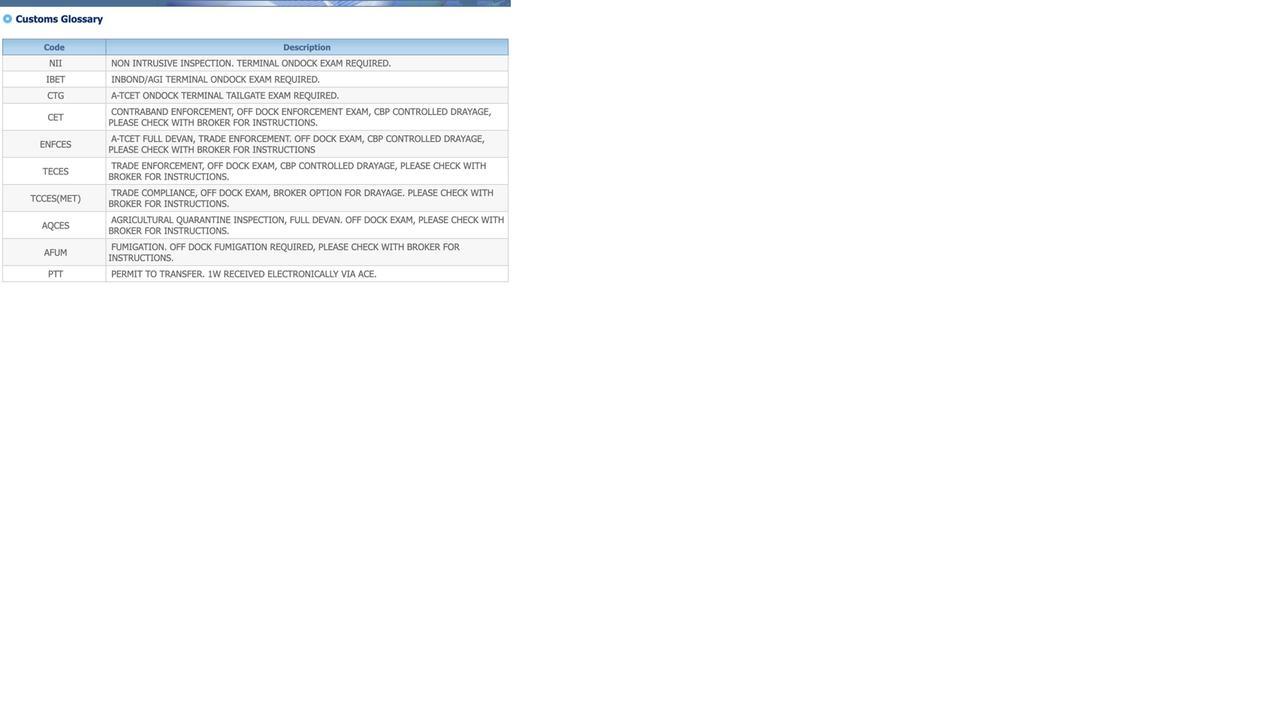 Task type: locate. For each thing, give the bounding box(es) containing it.
exam, down enforcement
[[339, 133, 365, 144]]

check inside fumigation. off dock fumigation required, please check with broker for instructions.
[[351, 241, 379, 252]]

off inside the agricultural quarantine inspection, full devan. off dock exam, please check with broker for instructions.
[[346, 214, 361, 225]]

cbp right enforcement
[[374, 106, 390, 117]]

terminal
[[237, 57, 279, 68], [166, 74, 208, 85], [181, 90, 223, 101]]

with inside a-tcet full devan, trade enforcement. off dock exam, cbp controlled drayage, please check with broker for instructions
[[171, 144, 194, 155]]

code
[[44, 42, 65, 52]]

cet
[[45, 111, 64, 122]]

inbond/agi terminal ondock exam required.
[[109, 74, 320, 85]]

instructions. up transfer.
[[164, 225, 229, 236]]

dock inside a-tcet full devan, trade enforcement. off dock exam, cbp controlled drayage, please check with broker for instructions
[[313, 133, 336, 144]]

enforcement, inside contraband enforcement, off dock enforcement exam, cbp controlled drayage, please check with broker for instructions.
[[171, 106, 234, 117]]

0 vertical spatial enforcement,
[[171, 106, 234, 117]]

exam, down drayage.
[[390, 214, 416, 225]]

ondock down description
[[282, 57, 317, 68]]

check inside trade compliance, off dock exam, broker option for drayage. please check with broker for instructions.
[[441, 187, 468, 198]]

compliance,
[[142, 187, 198, 198]]

trade for enforcement,
[[111, 160, 139, 171]]

dock inside the agricultural quarantine inspection, full devan. off dock exam, please check with broker for instructions.
[[364, 214, 387, 225]]

2 vertical spatial required.
[[294, 90, 339, 101]]

exam down description
[[320, 57, 343, 68]]

non
[[111, 57, 130, 68]]

0 vertical spatial controlled
[[393, 106, 448, 117]]

tcet down "contraband"
[[119, 133, 140, 144]]

trade right devan,
[[199, 133, 226, 144]]

with inside trade enforcement, off dock exam, cbp controlled drayage, please check with broker for instructions.
[[463, 160, 486, 171]]

instructions. inside trade enforcement, off dock exam, cbp controlled drayage, please check with broker for instructions.
[[164, 171, 229, 182]]

1 vertical spatial tcet
[[119, 133, 140, 144]]

controlled inside trade enforcement, off dock exam, cbp controlled drayage, please check with broker for instructions.
[[299, 160, 354, 171]]

instructions. up compliance,
[[164, 171, 229, 182]]

ondock up "contraband"
[[143, 90, 178, 101]]

1 vertical spatial a-
[[111, 133, 119, 144]]

a- inside a-tcet full devan, trade enforcement. off dock exam, cbp controlled drayage, please check with broker for instructions
[[111, 133, 119, 144]]

2 vertical spatial cbp
[[280, 160, 296, 171]]

electronically
[[268, 268, 339, 279]]

0 vertical spatial terminal
[[237, 57, 279, 68]]

off inside contraband enforcement, off dock enforcement exam, cbp controlled drayage, please check with broker for instructions.
[[237, 106, 253, 117]]

exam
[[320, 57, 343, 68], [249, 74, 272, 85], [268, 90, 291, 101]]

exam, right enforcement
[[346, 106, 371, 117]]

1 a- from the top
[[111, 90, 119, 101]]

please inside a-tcet full devan, trade enforcement. off dock exam, cbp controlled drayage, please check with broker for instructions
[[109, 144, 139, 155]]

off
[[237, 106, 253, 117], [295, 133, 310, 144], [207, 160, 223, 171], [201, 187, 216, 198], [346, 214, 361, 225], [170, 241, 186, 252]]

tcet
[[119, 90, 140, 101], [119, 133, 140, 144]]

full inside a-tcet full devan, trade enforcement. off dock exam, cbp controlled drayage, please check with broker for instructions
[[143, 133, 162, 144]]

check
[[141, 117, 169, 128], [141, 144, 169, 155], [433, 160, 461, 171], [441, 187, 468, 198], [451, 214, 479, 225], [351, 241, 379, 252]]

full left devan,
[[143, 133, 162, 144]]

2 vertical spatial trade
[[111, 187, 139, 198]]

instructions. up quarantine
[[164, 198, 229, 209]]

a- down inbond/agi
[[111, 90, 119, 101]]

contraband
[[111, 106, 168, 117]]

dock down drayage.
[[364, 214, 387, 225]]

fumigation. off dock fumigation required, please check with broker for instructions.
[[109, 241, 460, 263]]

exam for ondock
[[320, 57, 343, 68]]

full inside the agricultural quarantine inspection, full devan. off dock exam, please check with broker for instructions.
[[290, 214, 310, 225]]

0 horizontal spatial ondock
[[143, 90, 178, 101]]

trade inside trade enforcement, off dock exam, cbp controlled drayage, please check with broker for instructions.
[[111, 160, 139, 171]]

agricultural quarantine inspection, full devan. off dock exam, please check with broker for instructions.
[[109, 214, 504, 236]]

tcces(met)
[[28, 193, 81, 203]]

a- for a-tcet full devan, trade enforcement. off dock exam, cbp controlled drayage, please check with broker for instructions
[[111, 133, 119, 144]]

instructions.
[[253, 117, 318, 128], [164, 171, 229, 182], [164, 198, 229, 209], [164, 225, 229, 236], [109, 252, 174, 263]]

broker inside the agricultural quarantine inspection, full devan. off dock exam, please check with broker for instructions.
[[109, 225, 142, 236]]

exam, inside a-tcet full devan, trade enforcement. off dock exam, cbp controlled drayage, please check with broker for instructions
[[339, 133, 365, 144]]

1 tcet from the top
[[119, 90, 140, 101]]

0 vertical spatial drayage,
[[451, 106, 492, 117]]

dock inside trade compliance, off dock exam, broker option for drayage. please check with broker for instructions.
[[219, 187, 242, 198]]

enforcement, inside trade enforcement, off dock exam, cbp controlled drayage, please check with broker for instructions.
[[142, 160, 205, 171]]

cbp down instructions
[[280, 160, 296, 171]]

fumigation.
[[111, 241, 167, 252]]

instructions. up to
[[109, 252, 174, 263]]

broker inside contraband enforcement, off dock enforcement exam, cbp controlled drayage, please check with broker for instructions.
[[197, 117, 230, 128]]

enforcement, for for
[[142, 160, 205, 171]]

a- down "contraband"
[[111, 133, 119, 144]]

1 horizontal spatial ondock
[[211, 74, 246, 85]]

for inside a-tcet full devan, trade enforcement. off dock exam, cbp controlled drayage, please check with broker for instructions
[[233, 144, 250, 155]]

1 vertical spatial full
[[290, 214, 310, 225]]

1 vertical spatial trade
[[111, 160, 139, 171]]

controlled inside a-tcet full devan, trade enforcement. off dock exam, cbp controlled drayage, please check with broker for instructions
[[386, 133, 441, 144]]

exam, inside trade compliance, off dock exam, broker option for drayage. please check with broker for instructions.
[[245, 187, 271, 198]]

please inside trade enforcement, off dock exam, cbp controlled drayage, please check with broker for instructions.
[[401, 160, 431, 171]]

teces
[[40, 165, 69, 176]]

2 vertical spatial controlled
[[299, 160, 354, 171]]

1 horizontal spatial full
[[290, 214, 310, 225]]

dock inside contraband enforcement, off dock enforcement exam, cbp controlled drayage, please check with broker for instructions.
[[256, 106, 279, 117]]

0 vertical spatial cbp
[[374, 106, 390, 117]]

permit to transfer. 1w received electronically via ace.
[[109, 268, 377, 279]]

off inside fumigation. off dock fumigation required, please check with broker for instructions.
[[170, 241, 186, 252]]

dock down tailgate
[[256, 106, 279, 117]]

required. for a-tcet ondock terminal tailgate exam required.
[[294, 90, 339, 101]]

tcet inside a-tcet full devan, trade enforcement. off dock exam, cbp controlled drayage, please check with broker for instructions
[[119, 133, 140, 144]]

exam, down instructions
[[252, 160, 278, 171]]

enforcement, for broker
[[171, 106, 234, 117]]

afum
[[41, 247, 67, 258]]

please inside the agricultural quarantine inspection, full devan. off dock exam, please check with broker for instructions.
[[418, 214, 448, 225]]

enforcement,
[[171, 106, 234, 117], [142, 160, 205, 171]]

terminal down inbond/agi terminal ondock exam required.
[[181, 90, 223, 101]]

1 vertical spatial ondock
[[211, 74, 246, 85]]

dock
[[256, 106, 279, 117], [313, 133, 336, 144], [226, 160, 249, 171], [219, 187, 242, 198], [364, 214, 387, 225], [188, 241, 212, 252]]

2 horizontal spatial ondock
[[282, 57, 317, 68]]

2 vertical spatial exam
[[268, 90, 291, 101]]

dock down enforcement.
[[226, 160, 249, 171]]

dock down enforcement
[[313, 133, 336, 144]]

cbp inside a-tcet full devan, trade enforcement. off dock exam, cbp controlled drayage, please check with broker for instructions
[[368, 133, 383, 144]]

terminal up tailgate
[[237, 57, 279, 68]]

tailgate
[[226, 90, 265, 101]]

tcet down inbond/agi
[[119, 90, 140, 101]]

0 vertical spatial full
[[143, 133, 162, 144]]

enforcement, down a-tcet ondock terminal tailgate exam required.
[[171, 106, 234, 117]]

cbp inside contraband enforcement, off dock enforcement exam, cbp controlled drayage, please check with broker for instructions.
[[374, 106, 390, 117]]

inbond/agi
[[111, 74, 163, 85]]

devan.
[[312, 214, 343, 225]]

trade enforcement, off dock exam, cbp controlled drayage, please check with broker for instructions.
[[109, 160, 486, 182]]

1 vertical spatial drayage,
[[444, 133, 485, 144]]

ondock
[[282, 57, 317, 68], [211, 74, 246, 85], [143, 90, 178, 101]]

inspection.
[[180, 57, 234, 68]]

drayage,
[[451, 106, 492, 117], [444, 133, 485, 144], [357, 160, 398, 171]]

received
[[224, 268, 265, 279]]

2 vertical spatial terminal
[[181, 90, 223, 101]]

terminal for inspection.
[[237, 57, 279, 68]]

option
[[310, 187, 342, 198]]

with
[[171, 117, 194, 128], [171, 144, 194, 155], [463, 160, 486, 171], [471, 187, 494, 198], [481, 214, 504, 225], [381, 241, 404, 252]]

please
[[109, 117, 139, 128], [109, 144, 139, 155], [401, 160, 431, 171], [408, 187, 438, 198], [418, 214, 448, 225], [319, 241, 349, 252]]

tcet for ondock
[[119, 90, 140, 101]]

instructions. up a-tcet full devan, trade enforcement. off dock exam, cbp controlled drayage, please check with broker for instructions
[[253, 117, 318, 128]]

cbp up drayage.
[[368, 133, 383, 144]]

1 vertical spatial enforcement,
[[142, 160, 205, 171]]

contraband enforcement, off dock enforcement exam, cbp controlled drayage, please check with broker for instructions.
[[109, 106, 492, 128]]

exam, up inspection,
[[245, 187, 271, 198]]

for
[[233, 117, 250, 128], [233, 144, 250, 155], [145, 171, 161, 182], [345, 187, 361, 198], [145, 198, 161, 209], [145, 225, 161, 236], [443, 241, 460, 252]]

0 vertical spatial a-
[[111, 90, 119, 101]]

exam down non intrusive inspection. terminal ondock exam required.
[[249, 74, 272, 85]]

enforcement, up compliance,
[[142, 160, 205, 171]]

1 vertical spatial controlled
[[386, 133, 441, 144]]

trade up "agricultural"
[[111, 187, 139, 198]]

exam,
[[346, 106, 371, 117], [339, 133, 365, 144], [252, 160, 278, 171], [245, 187, 271, 198], [390, 214, 416, 225]]

0 vertical spatial trade
[[199, 133, 226, 144]]

broker
[[197, 117, 230, 128], [197, 144, 230, 155], [109, 171, 142, 182], [273, 187, 307, 198], [109, 198, 142, 209], [109, 225, 142, 236], [407, 241, 440, 252]]

dock down quarantine
[[188, 241, 212, 252]]

0 horizontal spatial full
[[143, 133, 162, 144]]

full down trade compliance, off dock exam, broker option for drayage. please check with broker for instructions.
[[290, 214, 310, 225]]

required.
[[346, 57, 391, 68], [275, 74, 320, 85], [294, 90, 339, 101]]

trade
[[199, 133, 226, 144], [111, 160, 139, 171], [111, 187, 139, 198]]

cbp inside trade enforcement, off dock exam, cbp controlled drayage, please check with broker for instructions.
[[280, 160, 296, 171]]

for inside the agricultural quarantine inspection, full devan. off dock exam, please check with broker for instructions.
[[145, 225, 161, 236]]

terminal down the inspection.
[[166, 74, 208, 85]]

2 vertical spatial ondock
[[143, 90, 178, 101]]

exam up contraband enforcement, off dock enforcement exam, cbp controlled drayage, please check with broker for instructions.
[[268, 90, 291, 101]]

0 vertical spatial exam
[[320, 57, 343, 68]]

dock inside trade enforcement, off dock exam, cbp controlled drayage, please check with broker for instructions.
[[226, 160, 249, 171]]

dock up quarantine
[[219, 187, 242, 198]]

instructions. inside contraband enforcement, off dock enforcement exam, cbp controlled drayage, please check with broker for instructions.
[[253, 117, 318, 128]]

0 vertical spatial required.
[[346, 57, 391, 68]]

cbp
[[374, 106, 390, 117], [368, 133, 383, 144], [280, 160, 296, 171]]

ondock up a-tcet ondock terminal tailgate exam required.
[[211, 74, 246, 85]]

for inside trade enforcement, off dock exam, cbp controlled drayage, please check with broker for instructions.
[[145, 171, 161, 182]]

trade inside trade compliance, off dock exam, broker option for drayage. please check with broker for instructions.
[[111, 187, 139, 198]]

1 vertical spatial exam
[[249, 74, 272, 85]]

to
[[145, 268, 157, 279]]

exam, inside contraband enforcement, off dock enforcement exam, cbp controlled drayage, please check with broker for instructions.
[[346, 106, 371, 117]]

controlled
[[393, 106, 448, 117], [386, 133, 441, 144], [299, 160, 354, 171]]

ibet
[[43, 74, 65, 85]]

full
[[143, 133, 162, 144], [290, 214, 310, 225]]

1 vertical spatial cbp
[[368, 133, 383, 144]]

check inside the agricultural quarantine inspection, full devan. off dock exam, please check with broker for instructions.
[[451, 214, 479, 225]]

trade down "contraband"
[[111, 160, 139, 171]]

2 vertical spatial drayage,
[[357, 160, 398, 171]]

a-
[[111, 90, 119, 101], [111, 133, 119, 144]]

2 a- from the top
[[111, 133, 119, 144]]

required,
[[270, 241, 316, 252]]

0 vertical spatial tcet
[[119, 90, 140, 101]]

2 tcet from the top
[[119, 133, 140, 144]]



Task type: vqa. For each thing, say whether or not it's contained in the screenshot.


Task type: describe. For each thing, give the bounding box(es) containing it.
broker inside a-tcet full devan, trade enforcement. off dock exam, cbp controlled drayage, please check with broker for instructions
[[197, 144, 230, 155]]

ctg
[[45, 90, 64, 101]]

ondock for required.
[[211, 74, 246, 85]]

quarantine
[[176, 214, 231, 225]]

drayage, inside trade enforcement, off dock exam, cbp controlled drayage, please check with broker for instructions.
[[357, 160, 398, 171]]

drayage.
[[364, 187, 405, 198]]

customs glossary
[[16, 13, 103, 24]]

for inside fumigation. off dock fumigation required, please check with broker for instructions.
[[443, 241, 460, 252]]

terminal for ondock
[[181, 90, 223, 101]]

with inside the agricultural quarantine inspection, full devan. off dock exam, please check with broker for instructions.
[[481, 214, 504, 225]]

with inside fumigation. off dock fumigation required, please check with broker for instructions.
[[381, 241, 404, 252]]

instructions. inside fumigation. off dock fumigation required, please check with broker for instructions.
[[109, 252, 174, 263]]

exam, inside trade enforcement, off dock exam, cbp controlled drayage, please check with broker for instructions.
[[252, 160, 278, 171]]

off inside a-tcet full devan, trade enforcement. off dock exam, cbp controlled drayage, please check with broker for instructions
[[295, 133, 310, 144]]

a-tcet ondock terminal tailgate exam required.
[[109, 90, 339, 101]]

description
[[283, 42, 331, 52]]

intrusive
[[133, 57, 178, 68]]

inspection,
[[234, 214, 287, 225]]

broker inside fumigation. off dock fumigation required, please check with broker for instructions.
[[407, 241, 440, 252]]

exam, inside the agricultural quarantine inspection, full devan. off dock exam, please check with broker for instructions.
[[390, 214, 416, 225]]

via
[[341, 268, 356, 279]]

for inside contraband enforcement, off dock enforcement exam, cbp controlled drayage, please check with broker for instructions.
[[233, 117, 250, 128]]

check inside contraband enforcement, off dock enforcement exam, cbp controlled drayage, please check with broker for instructions.
[[141, 117, 169, 128]]

0 vertical spatial ondock
[[282, 57, 317, 68]]

enforcement.
[[229, 133, 292, 144]]

drayage, inside a-tcet full devan, trade enforcement. off dock exam, cbp controlled drayage, please check with broker for instructions
[[444, 133, 485, 144]]

ptt
[[45, 268, 63, 279]]

instructions. inside trade compliance, off dock exam, broker option for drayage. please check with broker for instructions.
[[164, 198, 229, 209]]

1 vertical spatial terminal
[[166, 74, 208, 85]]

controlled inside contraband enforcement, off dock enforcement exam, cbp controlled drayage, please check with broker for instructions.
[[393, 106, 448, 117]]

off inside trade compliance, off dock exam, broker option for drayage. please check with broker for instructions.
[[201, 187, 216, 198]]

permit
[[111, 268, 143, 279]]

1w
[[208, 268, 221, 279]]

aqces
[[39, 220, 69, 230]]

customs
[[16, 13, 58, 24]]

with inside contraband enforcement, off dock enforcement exam, cbp controlled drayage, please check with broker for instructions.
[[171, 117, 194, 128]]

agricultural
[[111, 214, 174, 225]]

exam for tailgate
[[268, 90, 291, 101]]

please inside contraband enforcement, off dock enforcement exam, cbp controlled drayage, please check with broker for instructions.
[[109, 117, 139, 128]]

check inside trade enforcement, off dock exam, cbp controlled drayage, please check with broker for instructions.
[[433, 160, 461, 171]]

tcet for full
[[119, 133, 140, 144]]

trade for compliance,
[[111, 187, 139, 198]]

enforcement
[[282, 106, 343, 117]]

ondock for tailgate
[[143, 90, 178, 101]]

non intrusive inspection. terminal ondock exam required.
[[109, 57, 391, 68]]

required. for non intrusive inspection. terminal ondock exam required.
[[346, 57, 391, 68]]

fumigation
[[214, 241, 267, 252]]

broker inside trade enforcement, off dock exam, cbp controlled drayage, please check with broker for instructions.
[[109, 171, 142, 182]]

a- for a-tcet ondock terminal tailgate exam required.
[[111, 90, 119, 101]]

dock inside fumigation. off dock fumigation required, please check with broker for instructions.
[[188, 241, 212, 252]]

instructions. inside the agricultural quarantine inspection, full devan. off dock exam, please check with broker for instructions.
[[164, 225, 229, 236]]

transfer.
[[160, 268, 205, 279]]

please inside fumigation. off dock fumigation required, please check with broker for instructions.
[[319, 241, 349, 252]]

1 vertical spatial required.
[[275, 74, 320, 85]]

enfces
[[37, 138, 71, 149]]

instructions
[[253, 144, 315, 155]]

off inside trade enforcement, off dock exam, cbp controlled drayage, please check with broker for instructions.
[[207, 160, 223, 171]]

devan,
[[165, 133, 196, 144]]

ace.
[[358, 268, 377, 279]]

please inside trade compliance, off dock exam, broker option for drayage. please check with broker for instructions.
[[408, 187, 438, 198]]

check inside a-tcet full devan, trade enforcement. off dock exam, cbp controlled drayage, please check with broker for instructions
[[141, 144, 169, 155]]

trade inside a-tcet full devan, trade enforcement. off dock exam, cbp controlled drayage, please check with broker for instructions
[[199, 133, 226, 144]]

nii
[[46, 57, 62, 68]]

a-tcet full devan, trade enforcement. off dock exam, cbp controlled drayage, please check with broker for instructions
[[109, 133, 485, 155]]

trade compliance, off dock exam, broker option for drayage. please check with broker for instructions.
[[109, 187, 494, 209]]

with inside trade compliance, off dock exam, broker option for drayage. please check with broker for instructions.
[[471, 187, 494, 198]]

glossary
[[61, 13, 103, 24]]

drayage, inside contraband enforcement, off dock enforcement exam, cbp controlled drayage, please check with broker for instructions.
[[451, 106, 492, 117]]



